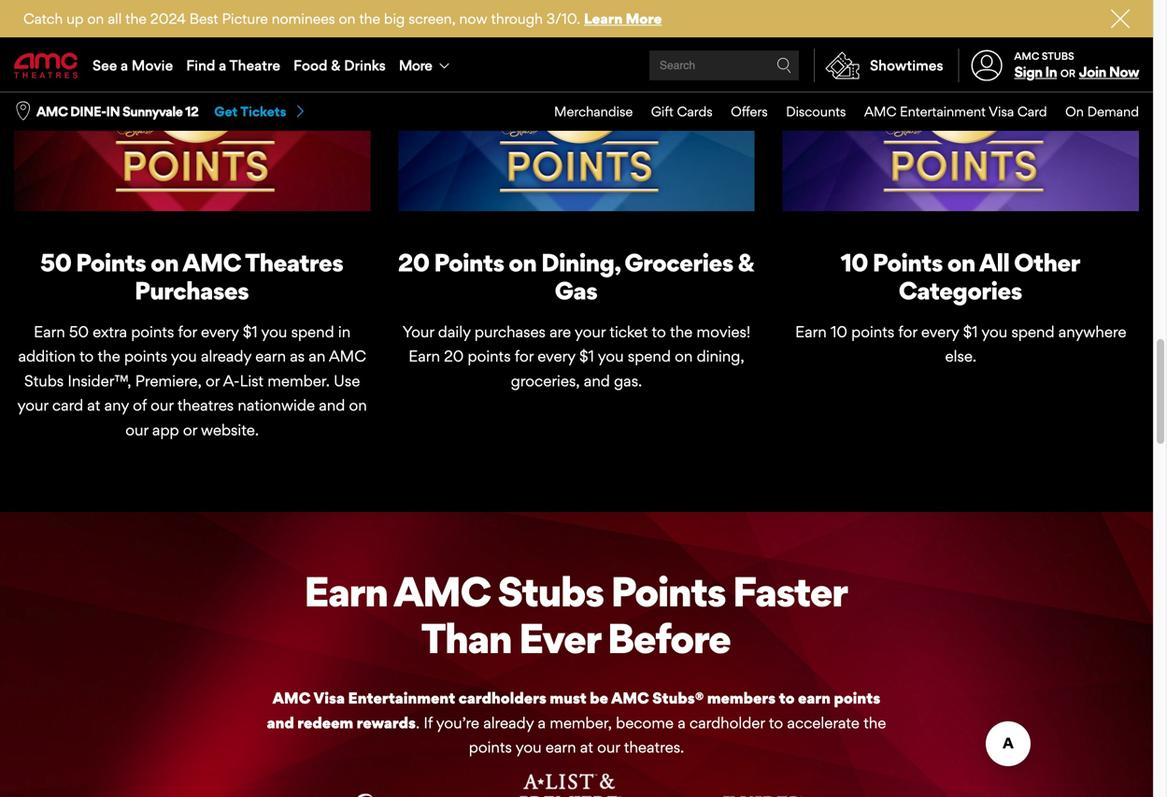 Task type: describe. For each thing, give the bounding box(es) containing it.
members
[[708, 689, 776, 708]]

showtimes link
[[814, 49, 944, 82]]

addition
[[18, 347, 76, 366]]

amc dine-in sunnyvale 12
[[36, 103, 198, 120]]

points inside your daily purchases are your ticket to the movies! earn 20 points for every $1 you spend on dining, groceries, and gas.
[[468, 347, 511, 366]]

catch up on all the 2024 best picture nominees on the big screen, now through 3/10. learn more
[[23, 10, 662, 27]]

amc dine-in sunnyvale 12 button
[[36, 103, 198, 121]]

all
[[980, 248, 1010, 278]]

cardholders
[[459, 689, 547, 708]]

points for 50
[[76, 248, 146, 278]]

member.
[[268, 372, 330, 390]]

merchandise
[[554, 103, 633, 120]]

in
[[106, 103, 120, 120]]

every inside earn 50 extra points for every $1 you spend in addition to the points you already earn as an amc stubs insider™, premiere, or a-list member. use your card at any of our theatres nationwide and on our app or website.
[[201, 323, 239, 341]]

showtimes image
[[815, 49, 870, 82]]

. if you're already a member, become a cardholder to accelerate the points you earn at our theatres.
[[416, 714, 887, 757]]

join
[[1080, 63, 1107, 81]]

12
[[185, 103, 198, 120]]

list
[[240, 372, 264, 390]]

nominees
[[272, 10, 335, 27]]

through
[[491, 10, 543, 27]]

dine-
[[70, 103, 106, 120]]

of
[[133, 396, 147, 415]]

card
[[52, 396, 83, 415]]

spend inside earn 50 extra points for every $1 you spend in addition to the points you already earn as an amc stubs insider™, premiere, or a-list member. use your card at any of our theatres nationwide and on our app or website.
[[291, 323, 334, 341]]

stubs inside earn amc stubs points faster than ever before
[[498, 567, 604, 617]]

big
[[384, 10, 405, 27]]

spend inside earn 10 points for every $1 you spend anywhere else.
[[1012, 323, 1055, 341]]

in
[[1046, 63, 1058, 81]]

purchases
[[475, 323, 546, 341]]

earn 10 points for every $1 you spend anywhere else.
[[796, 323, 1127, 366]]

earn for amc
[[304, 567, 388, 617]]

already inside earn 50 extra points for every $1 you spend in addition to the points you already earn as an amc stubs insider™, premiere, or a-list member. use your card at any of our theatres nationwide and on our app or website.
[[201, 347, 252, 366]]

gift cards link
[[633, 93, 713, 131]]

10 inside earn 10 points for every $1 you spend anywhere else.
[[831, 323, 848, 341]]

amc inside earn amc stubs points faster than ever before
[[394, 567, 490, 617]]

must
[[550, 689, 587, 708]]

gas.
[[614, 372, 643, 390]]

stubs®
[[653, 689, 704, 708]]

as
[[290, 347, 305, 366]]

dining,
[[541, 248, 620, 278]]

$1 inside earn 10 points for every $1 you spend anywhere else.
[[964, 323, 978, 341]]

anywhere
[[1059, 323, 1127, 341]]

1 horizontal spatial our
[[151, 396, 174, 415]]

visa inside "amc visa entertainment cardholders must be amc stubs® members to earn points and redeem rewards"
[[314, 689, 345, 708]]

and inside "amc visa entertainment cardholders must be amc stubs® members to earn points and redeem rewards"
[[267, 714, 294, 732]]

amc inside amc stubs sign in or join now
[[1015, 50, 1040, 62]]

the inside earn 50 extra points for every $1 you spend in addition to the points you already earn as an amc stubs insider™, premiere, or a-list member. use your card at any of our theatres nationwide and on our app or website.
[[98, 347, 120, 366]]

on inside 50 points on amc theatres purchases
[[151, 248, 179, 278]]

insider™,
[[68, 372, 131, 390]]

offers link
[[713, 93, 768, 131]]

you're
[[436, 714, 480, 732]]

$1 inside your daily purchases are your ticket to the movies! earn 20 points for every $1 you spend on dining, groceries, and gas.
[[580, 347, 595, 366]]

earn inside "amc visa entertainment cardholders must be amc stubs® members to earn points and redeem rewards"
[[798, 689, 831, 708]]

amc entertainment visa card
[[865, 103, 1048, 120]]

more inside button
[[399, 57, 432, 74]]

search the AMC website text field
[[657, 58, 777, 72]]

extra
[[93, 323, 127, 341]]

best
[[190, 10, 218, 27]]

any
[[104, 396, 129, 415]]

ticket
[[610, 323, 648, 341]]

menu containing merchandise
[[536, 93, 1140, 131]]

our inside . if you're already a member, become a cardholder to accelerate the points you earn at our theatres.
[[597, 738, 620, 757]]

your daily purchases are your ticket to the movies! earn 20 points for every $1 you spend on dining, groceries, and gas.
[[403, 323, 751, 390]]

1 horizontal spatial more
[[626, 10, 662, 27]]

more button
[[393, 39, 460, 92]]

card
[[1018, 103, 1048, 120]]

now
[[460, 10, 488, 27]]

visa inside amc entertainment visa card link
[[989, 103, 1015, 120]]

nationwide
[[238, 396, 315, 415]]

for inside earn 50 extra points for every $1 you spend in addition to the points you already earn as an amc stubs insider™, premiere, or a-list member. use your card at any of our theatres nationwide and on our app or website.
[[178, 323, 197, 341]]

entertainment inside menu
[[900, 103, 986, 120]]

before
[[607, 614, 731, 664]]

if
[[424, 714, 433, 732]]

a down the stubs®
[[678, 714, 686, 732]]

learn
[[584, 10, 623, 27]]

3/10.
[[547, 10, 581, 27]]

other
[[1015, 248, 1081, 278]]

purchases
[[135, 276, 249, 306]]

dining,
[[697, 347, 745, 366]]

faster
[[733, 567, 848, 617]]

drinks
[[344, 57, 386, 74]]

50 points on amc theatres purchases
[[40, 248, 343, 306]]

amc stubs sign in or join now
[[1015, 50, 1140, 81]]

points for 20
[[434, 248, 504, 278]]

for inside your daily purchases are your ticket to the movies! earn 20 points for every $1 you spend on dining, groceries, and gas.
[[515, 347, 534, 366]]

sign in button
[[1015, 63, 1058, 81]]

20 points credit card image
[[399, 36, 755, 211]]

20 inside your daily purchases are your ticket to the movies! earn 20 points for every $1 you spend on dining, groceries, and gas.
[[444, 347, 464, 366]]

and inside earn 50 extra points for every $1 you spend in addition to the points you already earn as an amc stubs insider™, premiere, or a-list member. use your card at any of our theatres nationwide and on our app or website.
[[319, 396, 345, 415]]

points inside "amc visa entertainment cardholders must be amc stubs® members to earn points and redeem rewards"
[[834, 689, 881, 708]]

learn more link
[[584, 10, 662, 27]]

points for 10
[[873, 248, 943, 278]]

you up premiere,
[[171, 347, 197, 366]]

be
[[590, 689, 609, 708]]

offers
[[731, 103, 768, 120]]

for inside earn 10 points for every $1 you spend anywhere else.
[[899, 323, 918, 341]]

get tickets
[[214, 103, 286, 120]]

demand
[[1088, 103, 1140, 120]]

see
[[93, 57, 117, 74]]

you inside your daily purchases are your ticket to the movies! earn 20 points for every $1 you spend on dining, groceries, and gas.
[[598, 347, 624, 366]]

a left member,
[[538, 714, 546, 732]]

movies!
[[697, 323, 751, 341]]

use
[[334, 372, 360, 390]]

50 points credit card image
[[14, 36, 371, 211]]

in
[[338, 323, 351, 341]]

the left big
[[359, 10, 381, 27]]

you up list
[[261, 323, 287, 341]]

credit card launch image
[[295, 774, 858, 797]]

already inside . if you're already a member, become a cardholder to accelerate the points you earn at our theatres.
[[484, 714, 534, 732]]

stubs inside earn 50 extra points for every $1 you spend in addition to the points you already earn as an amc stubs insider™, premiere, or a-list member. use your card at any of our theatres nationwide and on our app or website.
[[24, 372, 64, 390]]

ever
[[519, 614, 600, 664]]

2024
[[150, 10, 186, 27]]

theatres
[[177, 396, 234, 415]]



Task type: locate. For each thing, give the bounding box(es) containing it.
to inside earn 50 extra points for every $1 you spend in addition to the points you already earn as an amc stubs insider™, premiere, or a-list member. use your card at any of our theatres nationwide and on our app or website.
[[79, 347, 94, 366]]

find a theatre
[[186, 57, 280, 74]]

to inside "amc visa entertainment cardholders must be amc stubs® members to earn points and redeem rewards"
[[779, 689, 795, 708]]

food & drinks link
[[287, 39, 393, 92]]

1 horizontal spatial at
[[580, 738, 594, 757]]

you down categories
[[982, 323, 1008, 341]]

points inside 20 points on dining, groceries & gas
[[434, 248, 504, 278]]

10
[[841, 248, 868, 278], [831, 323, 848, 341]]

on inside 20 points on dining, groceries & gas
[[509, 248, 537, 278]]

1 horizontal spatial every
[[538, 347, 576, 366]]

find a theatre link
[[180, 39, 287, 92]]

amc
[[1015, 50, 1040, 62], [865, 103, 897, 120], [36, 103, 68, 120], [183, 248, 241, 278], [329, 347, 366, 366], [394, 567, 490, 617], [273, 689, 311, 708], [612, 689, 649, 708]]

10 inside '10 points on all other categories'
[[841, 248, 868, 278]]

1 vertical spatial visa
[[314, 689, 345, 708]]

the inside your daily purchases are your ticket to the movies! earn 20 points for every $1 you spend on dining, groceries, and gas.
[[670, 323, 693, 341]]

1 vertical spatial stubs
[[24, 372, 64, 390]]

1 vertical spatial our
[[126, 421, 148, 439]]

2 horizontal spatial stubs
[[1042, 50, 1075, 62]]

1 vertical spatial 20
[[444, 347, 464, 366]]

categories
[[899, 276, 1023, 306]]

and inside your daily purchases are your ticket to the movies! earn 20 points for every $1 you spend on dining, groceries, and gas.
[[584, 372, 610, 390]]

our
[[151, 396, 174, 415], [126, 421, 148, 439], [597, 738, 620, 757]]

every
[[201, 323, 239, 341], [922, 323, 960, 341], [538, 347, 576, 366]]

1 vertical spatial or
[[206, 372, 220, 390]]

1 vertical spatial 50
[[69, 323, 89, 341]]

1 horizontal spatial &
[[738, 248, 754, 278]]

earn inside your daily purchases are your ticket to the movies! earn 20 points for every $1 you spend on dining, groceries, and gas.
[[409, 347, 440, 366]]

a inside 'find a theatre' "link"
[[219, 57, 226, 74]]

every down are at the left
[[538, 347, 576, 366]]

a-
[[223, 372, 240, 390]]

your
[[575, 323, 606, 341], [17, 396, 48, 415]]

than
[[421, 614, 512, 664]]

amc entertainment visa card link
[[847, 93, 1048, 131]]

$1 up list
[[243, 323, 258, 341]]

earn for 10
[[796, 323, 827, 341]]

0 vertical spatial at
[[87, 396, 100, 415]]

0 vertical spatial 10
[[841, 248, 868, 278]]

merchandise link
[[536, 93, 633, 131]]

0 horizontal spatial already
[[201, 347, 252, 366]]

earn inside earn 50 extra points for every $1 you spend in addition to the points you already earn as an amc stubs insider™, premiere, or a-list member. use your card at any of our theatres nationwide and on our app or website.
[[34, 323, 65, 341]]

points inside earn 10 points for every $1 you spend anywhere else.
[[852, 323, 895, 341]]

2 horizontal spatial spend
[[1012, 323, 1055, 341]]

0 horizontal spatial spend
[[291, 323, 334, 341]]

already
[[201, 347, 252, 366], [484, 714, 534, 732]]

$1 up groceries,
[[580, 347, 595, 366]]

our down member,
[[597, 738, 620, 757]]

earn inside earn amc stubs points faster than ever before
[[304, 567, 388, 617]]

& right food on the top of the page
[[331, 57, 341, 74]]

1 horizontal spatial your
[[575, 323, 606, 341]]

2 vertical spatial stubs
[[498, 567, 604, 617]]

app
[[152, 421, 179, 439]]

visa up redeem
[[314, 689, 345, 708]]

2 horizontal spatial every
[[922, 323, 960, 341]]

spend up an
[[291, 323, 334, 341]]

your inside your daily purchases are your ticket to the movies! earn 20 points for every $1 you spend on dining, groceries, and gas.
[[575, 323, 606, 341]]

visa
[[989, 103, 1015, 120], [314, 689, 345, 708]]

points inside '10 points on all other categories'
[[873, 248, 943, 278]]

amc inside earn 50 extra points for every $1 you spend in addition to the points you already earn as an amc stubs insider™, premiere, or a-list member. use your card at any of our theatres nationwide and on our app or website.
[[329, 347, 366, 366]]

spend left anywhere
[[1012, 323, 1055, 341]]

redeem
[[298, 714, 354, 732]]

stubs
[[1042, 50, 1075, 62], [24, 372, 64, 390], [498, 567, 604, 617]]

1 vertical spatial already
[[484, 714, 534, 732]]

every inside earn 10 points for every $1 you spend anywhere else.
[[922, 323, 960, 341]]

at
[[87, 396, 100, 415], [580, 738, 594, 757]]

0 vertical spatial already
[[201, 347, 252, 366]]

0 horizontal spatial our
[[126, 421, 148, 439]]

your inside earn 50 extra points for every $1 you spend in addition to the points you already earn as an amc stubs insider™, premiere, or a-list member. use your card at any of our theatres nationwide and on our app or website.
[[17, 396, 48, 415]]

2 vertical spatial or
[[183, 421, 197, 439]]

every up else.
[[922, 323, 960, 341]]

0 horizontal spatial stubs
[[24, 372, 64, 390]]

at inside . if you're already a member, become a cardholder to accelerate the points you earn at our theatres.
[[580, 738, 594, 757]]

2 vertical spatial our
[[597, 738, 620, 757]]

and down use at the left of page
[[319, 396, 345, 415]]

2 horizontal spatial earn
[[798, 689, 831, 708]]

earn for 50
[[34, 323, 65, 341]]

& inside 20 points on dining, groceries & gas
[[738, 248, 754, 278]]

sign in or join amc stubs element
[[959, 39, 1140, 92]]

for
[[178, 323, 197, 341], [899, 323, 918, 341], [515, 347, 534, 366]]

0 horizontal spatial your
[[17, 396, 48, 415]]

to inside . if you're already a member, become a cardholder to accelerate the points you earn at our theatres.
[[769, 714, 784, 732]]

to inside your daily purchases are your ticket to the movies! earn 20 points for every $1 you spend on dining, groceries, and gas.
[[652, 323, 666, 341]]

amc inside 50 points on amc theatres purchases
[[183, 248, 241, 278]]

the down the extra
[[98, 347, 120, 366]]

find
[[186, 57, 215, 74]]

20 inside 20 points on dining, groceries & gas
[[398, 248, 430, 278]]

20 down daily
[[444, 347, 464, 366]]

amc logo image
[[14, 53, 79, 78], [14, 53, 79, 78]]

0 vertical spatial or
[[1061, 67, 1076, 80]]

to right the ticket
[[652, 323, 666, 341]]

1 vertical spatial more
[[399, 57, 432, 74]]

you down cardholders
[[516, 738, 542, 757]]

1 horizontal spatial or
[[206, 372, 220, 390]]

or
[[1061, 67, 1076, 80], [206, 372, 220, 390], [183, 421, 197, 439]]

at inside earn 50 extra points for every $1 you spend in addition to the points you already earn as an amc stubs insider™, premiere, or a-list member. use your card at any of our theatres nationwide and on our app or website.
[[87, 396, 100, 415]]

close this dialog image
[[1121, 740, 1140, 759]]

1 horizontal spatial visa
[[989, 103, 1015, 120]]

0 horizontal spatial or
[[183, 421, 197, 439]]

1 vertical spatial your
[[17, 396, 48, 415]]

10 points credit card image
[[783, 36, 1140, 211]]

1 horizontal spatial 20
[[444, 347, 464, 366]]

0 vertical spatial stubs
[[1042, 50, 1075, 62]]

1 horizontal spatial stubs
[[498, 567, 604, 617]]

menu containing more
[[0, 39, 1154, 92]]

groceries
[[625, 248, 734, 278]]

to up accelerate
[[779, 689, 795, 708]]

0 horizontal spatial earn
[[255, 347, 286, 366]]

0 vertical spatial visa
[[989, 103, 1015, 120]]

0 vertical spatial 50
[[40, 248, 71, 278]]

earn inside . if you're already a member, become a cardholder to accelerate the points you earn at our theatres.
[[546, 738, 576, 757]]

to up insider™,
[[79, 347, 94, 366]]

your right are at the left
[[575, 323, 606, 341]]

theatres.
[[624, 738, 685, 757]]

entertainment up rewards
[[348, 689, 455, 708]]

earn down member,
[[546, 738, 576, 757]]

on demand
[[1066, 103, 1140, 120]]

submit search icon image
[[777, 58, 792, 73]]

0 vertical spatial menu
[[0, 39, 1154, 92]]

& right groceries
[[738, 248, 754, 278]]

menu
[[0, 39, 1154, 92], [536, 93, 1140, 131]]

your
[[403, 323, 434, 341]]

amc visa entertainment cardholders must be amc stubs® members to earn points and redeem rewards
[[267, 689, 881, 732]]

1 horizontal spatial entertainment
[[900, 103, 986, 120]]

earn up accelerate
[[798, 689, 831, 708]]

see a movie link
[[86, 39, 180, 92]]

sunnyvale
[[122, 103, 183, 120]]

1 horizontal spatial $1
[[580, 347, 595, 366]]

earn amc stubs points faster than ever before
[[304, 567, 848, 664]]

visa left "card"
[[989, 103, 1015, 120]]

get tickets link
[[214, 103, 307, 120]]

picture
[[222, 10, 268, 27]]

the left 'movies!'
[[670, 323, 693, 341]]

2 horizontal spatial or
[[1061, 67, 1076, 80]]

0 horizontal spatial and
[[267, 714, 294, 732]]

1 vertical spatial 10
[[831, 323, 848, 341]]

or right app
[[183, 421, 197, 439]]

earn left as
[[255, 347, 286, 366]]

20 up your
[[398, 248, 430, 278]]

on inside earn 50 extra points for every $1 you spend in addition to the points you already earn as an amc stubs insider™, premiere, or a-list member. use your card at any of our theatres nationwide and on our app or website.
[[349, 396, 367, 415]]

menu down showtimes image
[[536, 93, 1140, 131]]

1 vertical spatial entertainment
[[348, 689, 455, 708]]

$1
[[243, 323, 258, 341], [964, 323, 978, 341], [580, 347, 595, 366]]

&
[[331, 57, 341, 74], [738, 248, 754, 278]]

to down members
[[769, 714, 784, 732]]

points
[[76, 248, 146, 278], [434, 248, 504, 278], [873, 248, 943, 278], [611, 567, 726, 617]]

earn
[[34, 323, 65, 341], [796, 323, 827, 341], [409, 347, 440, 366], [304, 567, 388, 617]]

movie
[[132, 57, 173, 74]]

.
[[416, 714, 420, 732]]

or right in
[[1061, 67, 1076, 80]]

$1 inside earn 50 extra points for every $1 you spend in addition to the points you already earn as an amc stubs insider™, premiere, or a-list member. use your card at any of our theatres nationwide and on our app or website.
[[243, 323, 258, 341]]

more right learn
[[626, 10, 662, 27]]

50 inside 50 points on amc theatres purchases
[[40, 248, 71, 278]]

2 horizontal spatial for
[[899, 323, 918, 341]]

discounts link
[[768, 93, 847, 131]]

points inside 50 points on amc theatres purchases
[[76, 248, 146, 278]]

0 horizontal spatial visa
[[314, 689, 345, 708]]

see a movie
[[93, 57, 173, 74]]

entertainment down showtimes
[[900, 103, 986, 120]]

0 vertical spatial entertainment
[[900, 103, 986, 120]]

2 horizontal spatial and
[[584, 372, 610, 390]]

the
[[125, 10, 147, 27], [359, 10, 381, 27], [670, 323, 693, 341], [98, 347, 120, 366], [864, 714, 887, 732]]

0 horizontal spatial $1
[[243, 323, 258, 341]]

now
[[1110, 63, 1140, 81]]

1 horizontal spatial for
[[515, 347, 534, 366]]

1 horizontal spatial and
[[319, 396, 345, 415]]

your left card
[[17, 396, 48, 415]]

to
[[652, 323, 666, 341], [79, 347, 94, 366], [779, 689, 795, 708], [769, 714, 784, 732]]

50 inside earn 50 extra points for every $1 you spend in addition to the points you already earn as an amc stubs insider™, premiere, or a-list member. use your card at any of our theatres nationwide and on our app or website.
[[69, 323, 89, 341]]

at down member,
[[580, 738, 594, 757]]

every inside your daily purchases are your ticket to the movies! earn 20 points for every $1 you spend on dining, groceries, and gas.
[[538, 347, 576, 366]]

amc inside button
[[36, 103, 68, 120]]

already down cardholders
[[484, 714, 534, 732]]

showtimes
[[870, 57, 944, 74]]

0 horizontal spatial more
[[399, 57, 432, 74]]

on demand link
[[1048, 93, 1140, 131]]

premiere,
[[135, 372, 202, 390]]

0 vertical spatial &
[[331, 57, 341, 74]]

gas
[[555, 276, 598, 306]]

1 vertical spatial earn
[[798, 689, 831, 708]]

cards
[[677, 103, 713, 120]]

2 horizontal spatial $1
[[964, 323, 978, 341]]

10 points on all other categories
[[841, 248, 1081, 306]]

theatre
[[229, 57, 280, 74]]

earn 50 extra points for every $1 you spend in addition to the points you already earn as an amc stubs insider™, premiere, or a-list member. use your card at any of our theatres nationwide and on our app or website.
[[17, 323, 367, 439]]

1 vertical spatial at
[[580, 738, 594, 757]]

for down purchases
[[178, 323, 197, 341]]

join now button
[[1080, 63, 1140, 81]]

spend down the ticket
[[628, 347, 671, 366]]

food
[[294, 57, 328, 74]]

1 horizontal spatial spend
[[628, 347, 671, 366]]

$1 up else.
[[964, 323, 978, 341]]

1 horizontal spatial earn
[[546, 738, 576, 757]]

points
[[131, 323, 174, 341], [852, 323, 895, 341], [124, 347, 167, 366], [468, 347, 511, 366], [834, 689, 881, 708], [469, 738, 512, 757]]

1 vertical spatial &
[[738, 248, 754, 278]]

on
[[87, 10, 104, 27], [339, 10, 356, 27], [151, 248, 179, 278], [509, 248, 537, 278], [948, 248, 976, 278], [675, 347, 693, 366], [349, 396, 367, 415]]

0 horizontal spatial for
[[178, 323, 197, 341]]

0 vertical spatial more
[[626, 10, 662, 27]]

on inside '10 points on all other categories'
[[948, 248, 976, 278]]

earn inside earn 50 extra points for every $1 you spend in addition to the points you already earn as an amc stubs insider™, premiere, or a-list member. use your card at any of our theatres nationwide and on our app or website.
[[255, 347, 286, 366]]

website.
[[201, 421, 259, 439]]

are
[[550, 323, 571, 341]]

at left any
[[87, 396, 100, 415]]

or left a-
[[206, 372, 220, 390]]

every down purchases
[[201, 323, 239, 341]]

on inside your daily purchases are your ticket to the movies! earn 20 points for every $1 you spend on dining, groceries, and gas.
[[675, 347, 693, 366]]

our right of
[[151, 396, 174, 415]]

0 horizontal spatial &
[[331, 57, 341, 74]]

1 horizontal spatial already
[[484, 714, 534, 732]]

0 vertical spatial earn
[[255, 347, 286, 366]]

all
[[108, 10, 122, 27]]

the right all
[[125, 10, 147, 27]]

user profile image
[[961, 50, 1014, 81]]

menu up merchandise link
[[0, 39, 1154, 92]]

the inside . if you're already a member, become a cardholder to accelerate the points you earn at our theatres.
[[864, 714, 887, 732]]

0 vertical spatial 20
[[398, 248, 430, 278]]

1 vertical spatial menu
[[536, 93, 1140, 131]]

a right find
[[219, 57, 226, 74]]

entertainment
[[900, 103, 986, 120], [348, 689, 455, 708]]

more down screen,
[[399, 57, 432, 74]]

you inside . if you're already a member, become a cardholder to accelerate the points you earn at our theatres.
[[516, 738, 542, 757]]

else.
[[946, 347, 977, 366]]

discounts
[[786, 103, 847, 120]]

a inside see a movie link
[[121, 57, 128, 74]]

2 vertical spatial and
[[267, 714, 294, 732]]

you inside earn 10 points for every $1 you spend anywhere else.
[[982, 323, 1008, 341]]

accelerate
[[788, 714, 860, 732]]

on
[[1066, 103, 1084, 120]]

the right accelerate
[[864, 714, 887, 732]]

already up a-
[[201, 347, 252, 366]]

and left redeem
[[267, 714, 294, 732]]

you up gas.
[[598, 347, 624, 366]]

0 horizontal spatial 20
[[398, 248, 430, 278]]

our down of
[[126, 421, 148, 439]]

and left gas.
[[584, 372, 610, 390]]

a right see
[[121, 57, 128, 74]]

0 horizontal spatial at
[[87, 396, 100, 415]]

get
[[214, 103, 238, 120]]

0 vertical spatial our
[[151, 396, 174, 415]]

member,
[[550, 714, 612, 732]]

0 horizontal spatial entertainment
[[348, 689, 455, 708]]

food & drinks
[[294, 57, 386, 74]]

0 vertical spatial your
[[575, 323, 606, 341]]

earn inside earn 10 points for every $1 you spend anywhere else.
[[796, 323, 827, 341]]

2 vertical spatial earn
[[546, 738, 576, 757]]

for down categories
[[899, 323, 918, 341]]

stubs inside amc stubs sign in or join now
[[1042, 50, 1075, 62]]

2 horizontal spatial our
[[597, 738, 620, 757]]

points inside . if you're already a member, become a cardholder to accelerate the points you earn at our theatres.
[[469, 738, 512, 757]]

for down the "purchases"
[[515, 347, 534, 366]]

1 vertical spatial and
[[319, 396, 345, 415]]

catch
[[23, 10, 63, 27]]

spend inside your daily purchases are your ticket to the movies! earn 20 points for every $1 you spend on dining, groceries, and gas.
[[628, 347, 671, 366]]

0 vertical spatial and
[[584, 372, 610, 390]]

screen,
[[409, 10, 456, 27]]

or inside amc stubs sign in or join now
[[1061, 67, 1076, 80]]

entertainment inside "amc visa entertainment cardholders must be amc stubs® members to earn points and redeem rewards"
[[348, 689, 455, 708]]

0 horizontal spatial every
[[201, 323, 239, 341]]

points inside earn amc stubs points faster than ever before
[[611, 567, 726, 617]]

up
[[67, 10, 84, 27]]



Task type: vqa. For each thing, say whether or not it's contained in the screenshot.
bottom ENTERTAINMENT
yes



